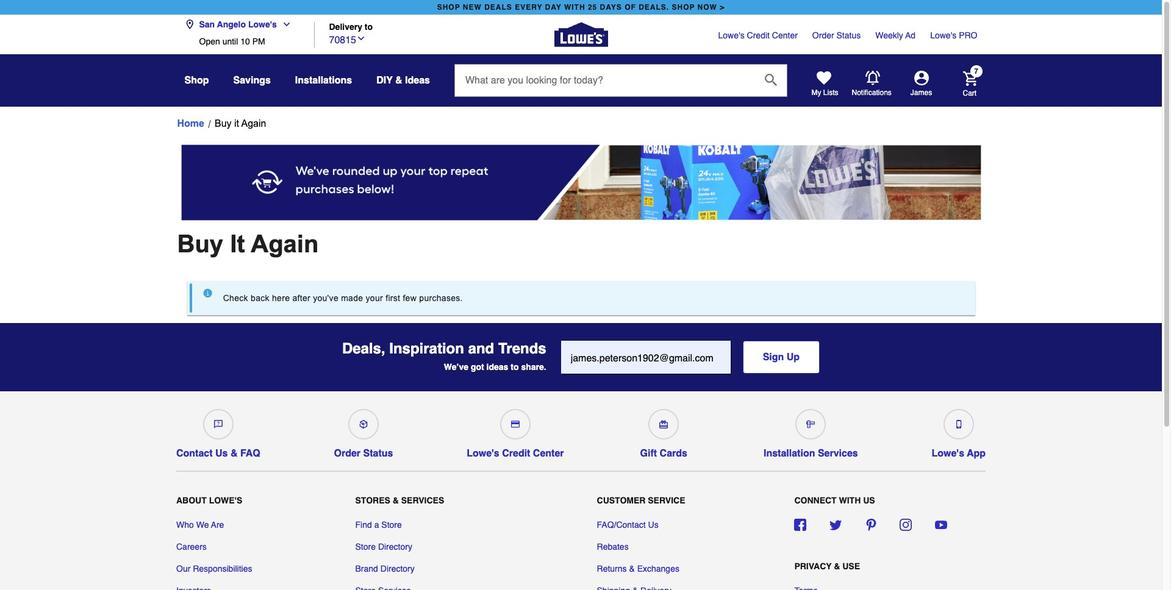 Task type: vqa. For each thing, say whether or not it's contained in the screenshot.
credit card image
yes



Task type: describe. For each thing, give the bounding box(es) containing it.
shop button
[[185, 70, 209, 92]]

are
[[211, 521, 224, 530]]

my lists link
[[812, 71, 839, 98]]

ideas
[[487, 363, 509, 372]]

1 horizontal spatial store
[[382, 521, 402, 530]]

diy image
[[177, 141, 985, 225]]

installation
[[764, 449, 816, 460]]

shop new deals every day with 25 days of deals. shop now >
[[437, 3, 725, 12]]

& for stores & services
[[393, 496, 399, 506]]

connect
[[795, 496, 837, 506]]

sign
[[763, 352, 784, 363]]

shop
[[185, 75, 209, 86]]

james button
[[893, 71, 951, 98]]

up
[[787, 352, 800, 363]]

every
[[515, 3, 543, 12]]

san angelo lowe's
[[199, 20, 277, 29]]

contact
[[176, 449, 213, 460]]

& for diy & ideas
[[396, 75, 403, 86]]

deals
[[485, 3, 513, 12]]

1 horizontal spatial with
[[840, 496, 861, 506]]

lowe's app link
[[932, 405, 986, 460]]

exchanges
[[638, 565, 680, 574]]

0 horizontal spatial status
[[363, 449, 393, 460]]

weekly ad link
[[876, 29, 916, 42]]

1 vertical spatial store
[[356, 543, 376, 552]]

privacy & use
[[795, 562, 861, 572]]

installations
[[295, 75, 352, 86]]

brand directory link
[[356, 563, 415, 576]]

savings
[[233, 75, 271, 86]]

diy & ideas button
[[377, 70, 430, 92]]

use
[[843, 562, 861, 572]]

& inside contact us & faq link
[[231, 449, 238, 460]]

lowe's app
[[932, 449, 986, 460]]

lowe's home improvement lists image
[[817, 71, 832, 85]]

now
[[698, 3, 718, 12]]

first
[[386, 294, 401, 303]]

of
[[625, 3, 636, 12]]

contact us & faq
[[176, 449, 260, 460]]

san
[[199, 20, 215, 29]]

1 vertical spatial credit
[[502, 449, 531, 460]]

returns
[[597, 565, 627, 574]]

pinterest image
[[865, 519, 877, 532]]

until
[[223, 37, 238, 46]]

who we are link
[[176, 519, 224, 532]]

customer
[[597, 496, 646, 506]]

dimensions image
[[807, 421, 816, 429]]

& for privacy & use
[[834, 562, 841, 572]]

weekly ad
[[876, 31, 916, 40]]

1 horizontal spatial credit
[[747, 31, 770, 40]]

order status link for the 'gift cards' link
[[334, 405, 393, 460]]

ad
[[906, 31, 916, 40]]

rebates
[[597, 543, 629, 552]]

san angelo lowe's button
[[185, 12, 296, 37]]

buy it again
[[177, 231, 319, 258]]

services inside installation services link
[[818, 449, 859, 460]]

installations button
[[295, 70, 352, 92]]

responsibilities
[[193, 565, 252, 574]]

order status link for lowe's pro link
[[813, 29, 861, 42]]

find a store
[[356, 521, 402, 530]]

pm
[[252, 37, 265, 46]]

Email Address email field
[[561, 341, 731, 374]]

us for contact
[[215, 449, 228, 460]]

mobile image
[[955, 421, 964, 429]]

info filled image
[[202, 286, 213, 301]]

0 horizontal spatial order
[[334, 449, 361, 460]]

few
[[403, 294, 417, 303]]

pro
[[960, 31, 978, 40]]

find
[[356, 521, 372, 530]]

faq
[[240, 449, 260, 460]]

who
[[176, 521, 194, 530]]

1 vertical spatial order status
[[334, 449, 393, 460]]

ideas
[[405, 75, 430, 86]]

brand
[[356, 565, 378, 574]]

back
[[251, 294, 270, 303]]

installation services
[[764, 449, 859, 460]]

and
[[469, 341, 495, 358]]

lowe's pro
[[931, 31, 978, 40]]

contact us & faq link
[[176, 405, 260, 460]]

brand directory
[[356, 565, 415, 574]]

1 vertical spatial lowe's credit center link
[[467, 405, 564, 460]]

buy for buy it again
[[215, 118, 232, 129]]

deals.
[[639, 3, 670, 12]]

chevron down image inside 70815 button
[[356, 33, 366, 43]]

home link
[[177, 117, 204, 131]]

about lowe's
[[176, 496, 243, 506]]

sign up
[[763, 352, 800, 363]]

our responsibilities link
[[176, 563, 252, 576]]

check back here after you've made your first few purchases.
[[223, 294, 463, 303]]

0 horizontal spatial with
[[565, 3, 586, 12]]

installation services link
[[764, 405, 859, 460]]

us for faq/contact
[[649, 521, 659, 530]]

who we are
[[176, 521, 224, 530]]



Task type: locate. For each thing, give the bounding box(es) containing it.
facebook image
[[795, 519, 807, 532]]

store directory
[[356, 543, 413, 552]]

trends
[[499, 341, 547, 358]]

&
[[396, 75, 403, 86], [231, 449, 238, 460], [393, 496, 399, 506], [834, 562, 841, 572], [630, 565, 635, 574]]

shop new deals every day with 25 days of deals. shop now > link
[[435, 0, 728, 15]]

0 horizontal spatial us
[[215, 449, 228, 460]]

1 horizontal spatial order status link
[[813, 29, 861, 42]]

to
[[365, 22, 373, 31], [511, 363, 519, 372]]

rebates link
[[597, 541, 629, 554]]

chevron down image
[[277, 20, 292, 29], [356, 33, 366, 43]]

inspiration
[[390, 341, 464, 358]]

customer care image
[[214, 421, 223, 429]]

& right "stores"
[[393, 496, 399, 506]]

None search field
[[455, 64, 788, 108]]

buy for buy it again
[[177, 231, 223, 258]]

it
[[234, 118, 239, 129]]

returns & exchanges link
[[597, 563, 680, 576]]

1 shop from the left
[[437, 3, 461, 12]]

pickup image
[[359, 421, 368, 429]]

notifications
[[852, 89, 892, 97]]

buy left it
[[215, 118, 232, 129]]

directory up brand directory link
[[378, 543, 413, 552]]

purchases.
[[419, 294, 463, 303]]

0 vertical spatial lowe's credit center
[[719, 31, 798, 40]]

center
[[773, 31, 798, 40], [533, 449, 564, 460]]

1 vertical spatial services
[[401, 496, 445, 506]]

lowe's home improvement cart image
[[963, 71, 978, 86]]

new
[[463, 3, 482, 12]]

my lists
[[812, 89, 839, 97]]

1 horizontal spatial status
[[837, 31, 861, 40]]

gift cards link
[[638, 405, 690, 460]]

0 horizontal spatial lowe's credit center
[[467, 449, 564, 460]]

home
[[177, 118, 204, 129]]

& inside diy & ideas button
[[396, 75, 403, 86]]

1 vertical spatial center
[[533, 449, 564, 460]]

delivery
[[329, 22, 363, 31]]

directory for store directory
[[378, 543, 413, 552]]

james
[[911, 89, 933, 97]]

it
[[230, 231, 245, 258]]

location image
[[185, 20, 194, 29]]

1 vertical spatial order status link
[[334, 405, 393, 460]]

credit down credit card image
[[502, 449, 531, 460]]

1 vertical spatial us
[[649, 521, 659, 530]]

buy inside button
[[215, 118, 232, 129]]

1 vertical spatial chevron down image
[[356, 33, 366, 43]]

again
[[241, 118, 266, 129], [251, 231, 319, 258]]

& for returns & exchanges
[[630, 565, 635, 574]]

directory
[[378, 543, 413, 552], [381, 565, 415, 574]]

0 vertical spatial buy
[[215, 118, 232, 129]]

with left '25'
[[565, 3, 586, 12]]

again right it
[[241, 118, 266, 129]]

gift cards
[[641, 449, 688, 460]]

us down the customer service
[[649, 521, 659, 530]]

instagram image
[[900, 519, 913, 532]]

order status
[[813, 31, 861, 40], [334, 449, 393, 460]]

store directory link
[[356, 541, 413, 554]]

got
[[471, 363, 484, 372]]

0 vertical spatial order status link
[[813, 29, 861, 42]]

stores
[[356, 496, 391, 506]]

lowe's
[[248, 20, 277, 29], [719, 31, 745, 40], [931, 31, 957, 40], [467, 449, 500, 460], [932, 449, 965, 460], [209, 496, 243, 506]]

buy it again
[[215, 118, 266, 129]]

lowe's inside button
[[248, 20, 277, 29]]

status left 'weekly'
[[837, 31, 861, 40]]

again for buy it again
[[251, 231, 319, 258]]

with
[[565, 3, 586, 12], [840, 496, 861, 506]]

1 vertical spatial status
[[363, 449, 393, 460]]

lists
[[824, 89, 839, 97]]

directory for brand directory
[[381, 565, 415, 574]]

cards
[[660, 449, 688, 460]]

0 vertical spatial chevron down image
[[277, 20, 292, 29]]

70815 button
[[329, 31, 366, 47]]

1 vertical spatial with
[[840, 496, 861, 506]]

connect with us
[[795, 496, 876, 506]]

0 horizontal spatial lowe's credit center link
[[467, 405, 564, 460]]

store
[[382, 521, 402, 530], [356, 543, 376, 552]]

& left use
[[834, 562, 841, 572]]

0 vertical spatial order status
[[813, 31, 861, 40]]

our responsibilities
[[176, 565, 252, 574]]

returns & exchanges
[[597, 565, 680, 574]]

0 horizontal spatial store
[[356, 543, 376, 552]]

0 horizontal spatial to
[[365, 22, 373, 31]]

1 vertical spatial directory
[[381, 565, 415, 574]]

stores & services
[[356, 496, 445, 506]]

angelo
[[217, 20, 246, 29]]

1 horizontal spatial order status
[[813, 31, 861, 40]]

credit up search image
[[747, 31, 770, 40]]

chevron down image right angelo
[[277, 20, 292, 29]]

store up brand
[[356, 543, 376, 552]]

twitter image
[[830, 519, 842, 532]]

buy left the it
[[177, 231, 223, 258]]

us
[[864, 496, 876, 506]]

Search Query text field
[[455, 65, 756, 96]]

0 vertical spatial credit
[[747, 31, 770, 40]]

credit card image
[[511, 421, 520, 429]]

youtube image
[[936, 519, 948, 532]]

status down 'pickup' icon
[[363, 449, 393, 460]]

service
[[648, 496, 686, 506]]

0 horizontal spatial services
[[401, 496, 445, 506]]

1 vertical spatial order
[[334, 449, 361, 460]]

lowe's credit center down credit card image
[[467, 449, 564, 460]]

0 horizontal spatial order status
[[334, 449, 393, 460]]

70815
[[329, 34, 356, 45]]

sign up form
[[561, 341, 820, 375]]

& left faq
[[231, 449, 238, 460]]

0 vertical spatial again
[[241, 118, 266, 129]]

check
[[223, 294, 248, 303]]

order status up lowe's home improvement lists image
[[813, 31, 861, 40]]

again right the it
[[251, 231, 319, 258]]

0 vertical spatial order
[[813, 31, 835, 40]]

1 horizontal spatial shop
[[672, 3, 695, 12]]

diy & ideas
[[377, 75, 430, 86]]

chevron down image down the delivery to
[[356, 33, 366, 43]]

day
[[545, 3, 562, 12]]

with left us
[[840, 496, 861, 506]]

directory down store directory link
[[381, 565, 415, 574]]

1 vertical spatial to
[[511, 363, 519, 372]]

1 vertical spatial buy
[[177, 231, 223, 258]]

order down 'pickup' icon
[[334, 449, 361, 460]]

us inside "link"
[[649, 521, 659, 530]]

services up connect with us on the right bottom of page
[[818, 449, 859, 460]]

0 horizontal spatial center
[[533, 449, 564, 460]]

1 vertical spatial lowe's credit center
[[467, 449, 564, 460]]

order up lowe's home improvement lists image
[[813, 31, 835, 40]]

0 vertical spatial to
[[365, 22, 373, 31]]

careers link
[[176, 541, 207, 554]]

7
[[975, 67, 979, 76]]

here
[[272, 294, 290, 303]]

& right returns
[[630, 565, 635, 574]]

we
[[196, 521, 209, 530]]

1 horizontal spatial lowe's credit center
[[719, 31, 798, 40]]

our
[[176, 565, 191, 574]]

deals, inspiration and trends we've got ideas to share.
[[342, 341, 547, 372]]

sign up button
[[743, 341, 820, 374]]

order status link
[[813, 29, 861, 42], [334, 405, 393, 460]]

to inside the deals, inspiration and trends we've got ideas to share.
[[511, 363, 519, 372]]

app
[[968, 449, 986, 460]]

customer service
[[597, 496, 686, 506]]

25
[[588, 3, 598, 12]]

to right the delivery
[[365, 22, 373, 31]]

your
[[366, 294, 383, 303]]

privacy
[[795, 562, 832, 572]]

faq/contact us link
[[597, 519, 659, 532]]

1 vertical spatial again
[[251, 231, 319, 258]]

1 horizontal spatial us
[[649, 521, 659, 530]]

0 vertical spatial status
[[837, 31, 861, 40]]

0 vertical spatial directory
[[378, 543, 413, 552]]

& inside returns & exchanges link
[[630, 565, 635, 574]]

days
[[600, 3, 622, 12]]

gift card image
[[660, 421, 668, 429]]

again inside buy it again button
[[241, 118, 266, 129]]

0 horizontal spatial shop
[[437, 3, 461, 12]]

0 vertical spatial services
[[818, 449, 859, 460]]

open until 10 pm
[[199, 37, 265, 46]]

0 vertical spatial store
[[382, 521, 402, 530]]

0 vertical spatial with
[[565, 3, 586, 12]]

shop
[[437, 3, 461, 12], [672, 3, 695, 12]]

1 horizontal spatial lowe's credit center link
[[719, 29, 798, 42]]

diy
[[377, 75, 393, 86]]

1 horizontal spatial order
[[813, 31, 835, 40]]

store right the a
[[382, 521, 402, 530]]

services right "stores"
[[401, 496, 445, 506]]

0 vertical spatial center
[[773, 31, 798, 40]]

1 horizontal spatial center
[[773, 31, 798, 40]]

0 horizontal spatial order status link
[[334, 405, 393, 460]]

0 horizontal spatial chevron down image
[[277, 20, 292, 29]]

chevron down image inside 'san angelo lowe's' button
[[277, 20, 292, 29]]

10
[[241, 37, 250, 46]]

to right ideas
[[511, 363, 519, 372]]

share.
[[521, 363, 547, 372]]

lowe's credit center down >
[[719, 31, 798, 40]]

search image
[[765, 74, 778, 86]]

1 horizontal spatial chevron down image
[[356, 33, 366, 43]]

my
[[812, 89, 822, 97]]

1 horizontal spatial to
[[511, 363, 519, 372]]

0 vertical spatial lowe's credit center link
[[719, 29, 798, 42]]

1 horizontal spatial services
[[818, 449, 859, 460]]

again for buy it again
[[241, 118, 266, 129]]

>
[[720, 3, 725, 12]]

services
[[818, 449, 859, 460], [401, 496, 445, 506]]

0 horizontal spatial credit
[[502, 449, 531, 460]]

lowe's home improvement notification center image
[[866, 71, 880, 85]]

& right diy on the top left of page
[[396, 75, 403, 86]]

a
[[375, 521, 379, 530]]

you've
[[313, 294, 339, 303]]

buy it again button
[[215, 117, 266, 131]]

0 vertical spatial us
[[215, 449, 228, 460]]

us right the contact
[[215, 449, 228, 460]]

after
[[293, 294, 311, 303]]

shop left now
[[672, 3, 695, 12]]

status
[[837, 31, 861, 40], [363, 449, 393, 460]]

order status down 'pickup' icon
[[334, 449, 393, 460]]

shop left new
[[437, 3, 461, 12]]

2 shop from the left
[[672, 3, 695, 12]]

lowe's home improvement logo image
[[555, 8, 608, 61]]



